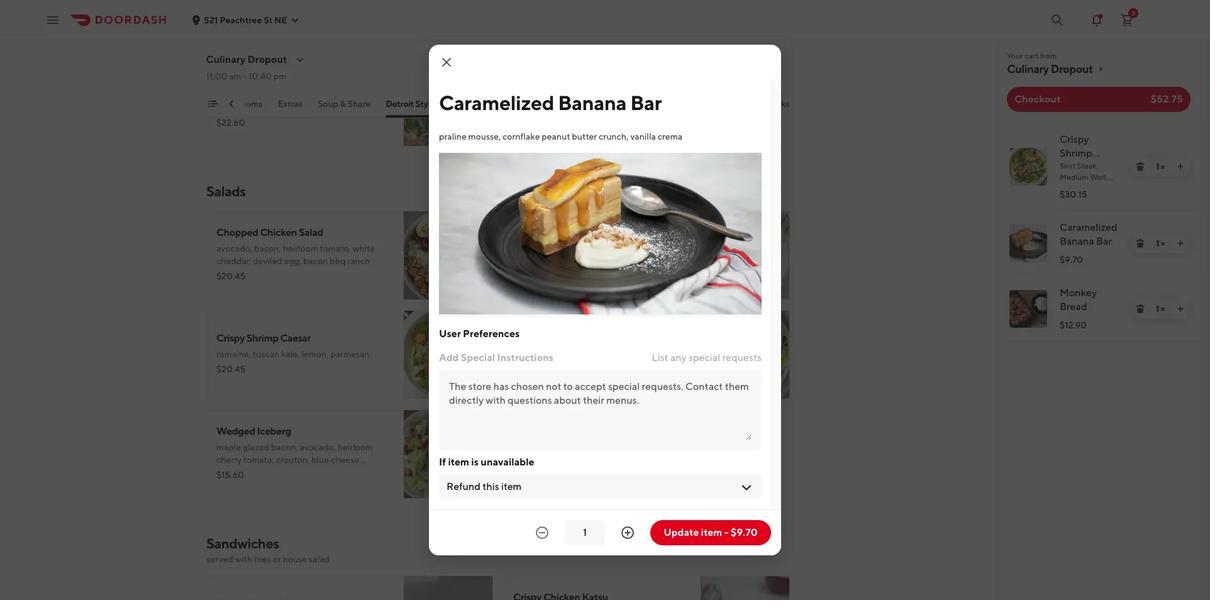 Task type: locate. For each thing, give the bounding box(es) containing it.
smoked
[[216, 90, 248, 100]]

crispy inside crispy shrimp caesar romaine, tuscan kale, lemon, parmesan $20.45
[[216, 332, 245, 344]]

1 horizontal spatial ranch
[[557, 349, 579, 359]]

1 vertical spatial banana
[[1060, 235, 1094, 247]]

dropout down from
[[1051, 62, 1093, 75]]

lemon,
[[302, 349, 329, 359]]

crispy
[[1060, 133, 1089, 145], [216, 332, 245, 344]]

salad right the house
[[575, 332, 599, 344]]

salad
[[309, 554, 330, 564]]

ranch down the house
[[557, 349, 579, 359]]

popular items button
[[208, 98, 263, 118]]

well,
[[1090, 172, 1108, 182]]

house
[[283, 554, 307, 564]]

ranch inside chopped chicken salad avocado, bacon, heirloom tomato, white cheddar, deviled egg, bacon bbq ranch $20.45
[[348, 256, 370, 266]]

remove item from cart image for crispy shrimp caesar
[[1135, 162, 1145, 172]]

maple inside butternut squash & kale bartlett pear, ancient grains, date, pistachio, toasted mulberry, white cheddar, maple tahini vinaigrette
[[645, 256, 670, 266]]

1 vertical spatial salad
[[575, 332, 599, 344]]

culinary up 11:00
[[206, 53, 246, 65]]

salad up bacon
[[299, 226, 323, 238]]

521
[[204, 15, 218, 25]]

1 horizontal spatial culinary dropout
[[1007, 62, 1093, 75]]

2 vertical spatial shrimp
[[247, 332, 278, 344]]

1 horizontal spatial white
[[585, 256, 607, 266]]

caramelized banana bar
[[439, 91, 662, 115], [1060, 221, 1118, 247]]

1 vertical spatial crispy shrimp caesar image
[[404, 310, 493, 399]]

0 vertical spatial 1
[[1156, 162, 1159, 172]]

0 horizontal spatial caesar
[[280, 332, 311, 344]]

deviled
[[253, 256, 282, 266]]

1 1 from the top
[[1156, 162, 1159, 172]]

drinks button
[[765, 98, 790, 118]]

2 vertical spatial 1 ×
[[1156, 304, 1165, 314]]

0 horizontal spatial crispy
[[216, 332, 245, 344]]

salad inside cheap house salad buttermilk ranch $9.15
[[575, 332, 599, 344]]

decrease quantity by 1 image
[[535, 525, 550, 540]]

0 vertical spatial item
[[448, 456, 469, 468]]

add button for chopped chicken salad
[[453, 272, 486, 293]]

1 horizontal spatial item
[[701, 526, 722, 538]]

2 1 from the top
[[1156, 238, 1159, 248]]

2 remove item from cart image from the top
[[1135, 238, 1145, 248]]

0 horizontal spatial heirloom
[[283, 243, 318, 254]]

0 horizontal spatial tomato,
[[244, 455, 274, 465]]

- for am
[[243, 71, 247, 81]]

0 vertical spatial salads
[[489, 99, 515, 109]]

1 vertical spatial ranch
[[557, 349, 579, 359]]

pizza inside black truffle mushroom pizza smoked onion alfredo, mozzarella cheese, arugula $22.60
[[323, 73, 347, 85]]

0 horizontal spatial cheddar,
[[216, 256, 251, 266]]

2 add one to cart image from the top
[[1176, 304, 1186, 314]]

cheddar, down chopped
[[216, 256, 251, 266]]

0 vertical spatial &
[[341, 99, 346, 109]]

culinary down cart
[[1007, 62, 1049, 75]]

Add Special Instructions text field
[[449, 380, 752, 440]]

bar inside dialog
[[630, 91, 662, 115]]

list
[[997, 122, 1201, 342]]

heirloom up cheese
[[338, 442, 373, 452]]

banana up butter
[[558, 91, 627, 115]]

add for crispy shrimp caesar
[[461, 377, 478, 387]]

0 vertical spatial 1 ×
[[1156, 162, 1165, 172]]

caramelized
[[439, 91, 554, 115], [1060, 221, 1118, 233]]

1 vertical spatial bar
[[1096, 235, 1112, 247]]

add button
[[453, 119, 486, 139], [453, 272, 486, 293], [750, 272, 783, 293], [453, 372, 486, 392], [750, 372, 783, 392], [453, 471, 486, 491]]

black truffle mushroom pizza image
[[404, 57, 493, 147]]

& left kale on the top of the page
[[593, 226, 600, 238]]

1 vertical spatial shrimp
[[1072, 184, 1096, 193]]

crispy shrimp caesar
[[1060, 133, 1093, 173]]

am
[[229, 71, 242, 81]]

0 vertical spatial pizza
[[323, 73, 347, 85]]

0 vertical spatial heirloom
[[283, 243, 318, 254]]

tomato,
[[320, 243, 351, 254], [244, 455, 274, 465]]

banana inside dialog
[[558, 91, 627, 115]]

alfredo,
[[274, 90, 305, 100]]

1 vertical spatial pizza
[[453, 99, 474, 109]]

crispy shrimp caesar image
[[1010, 148, 1047, 186], [404, 310, 493, 399]]

0 vertical spatial $9.70
[[1060, 255, 1083, 265]]

1 × for caesar
[[1156, 162, 1165, 172]]

0 horizontal spatial white
[[353, 243, 375, 254]]

items
[[241, 99, 263, 109]]

bacon, up crouton,
[[271, 442, 298, 452]]

1 × for bar
[[1156, 238, 1165, 248]]

$17.20
[[513, 271, 539, 281]]

list containing crispy shrimp caesar
[[997, 122, 1201, 342]]

1 remove item from cart image from the top
[[1135, 162, 1145, 172]]

add for butternut squash & kale
[[758, 277, 775, 287]]

add for wedged iceberg
[[461, 476, 478, 486]]

1 vertical spatial add one to cart image
[[1176, 304, 1186, 314]]

bacon, up deviled
[[254, 243, 281, 254]]

1 horizontal spatial caramelized banana bar
[[1060, 221, 1118, 247]]

special
[[689, 351, 720, 363]]

caesar
[[1060, 161, 1092, 173], [280, 332, 311, 344]]

caramelized up 'mousse,'
[[439, 91, 554, 115]]

1 horizontal spatial pizza
[[453, 99, 474, 109]]

style
[[416, 99, 435, 109]]

sandwiches up with
[[206, 535, 279, 552]]

0 horizontal spatial caramelized
[[439, 91, 554, 115]]

1 for bar
[[1156, 238, 1159, 248]]

onion
[[250, 90, 272, 100]]

0 horizontal spatial culinary dropout
[[206, 53, 287, 65]]

1 horizontal spatial banana
[[1060, 235, 1094, 247]]

1 vertical spatial ×
[[1161, 238, 1165, 248]]

- inside 'update item - $9.70' button
[[724, 526, 729, 538]]

1 vertical spatial 1
[[1156, 238, 1159, 248]]

0 horizontal spatial bar
[[630, 91, 662, 115]]

monkey bread image
[[1010, 290, 1047, 328]]

1 horizontal spatial maple
[[645, 256, 670, 266]]

add special instructions
[[439, 351, 554, 363]]

any
[[670, 351, 687, 363]]

mousse,
[[468, 132, 501, 142]]

$9.70 up monkey
[[1060, 255, 1083, 265]]

add button for cheap house salad
[[750, 372, 783, 392]]

1 horizontal spatial caesar
[[1060, 161, 1092, 173]]

with
[[235, 554, 252, 564]]

salad for cheap house salad
[[575, 332, 599, 344]]

0 vertical spatial tomato,
[[320, 243, 351, 254]]

avocado, down chopped
[[216, 243, 252, 254]]

& inside butternut squash & kale bartlett pear, ancient grains, date, pistachio, toasted mulberry, white cheddar, maple tahini vinaigrette
[[593, 226, 600, 238]]

0 horizontal spatial avocado,
[[216, 243, 252, 254]]

$15.60
[[216, 470, 244, 480]]

crispy up skirt
[[1060, 133, 1089, 145]]

2 cheddar, from the left
[[609, 256, 643, 266]]

- right am
[[243, 71, 247, 81]]

black
[[216, 73, 241, 85]]

3 $20.45 from the top
[[216, 364, 246, 374]]

sandwiches for sandwiches served with fries or house salad
[[206, 535, 279, 552]]

1 vertical spatial $20.45
[[216, 271, 246, 281]]

2 vertical spatial $20.45
[[216, 364, 246, 374]]

heirloom up egg,
[[283, 243, 318, 254]]

1 vertical spatial &
[[593, 226, 600, 238]]

tomato, down glazed
[[244, 455, 274, 465]]

1
[[1156, 162, 1159, 172], [1156, 238, 1159, 248], [1156, 304, 1159, 314]]

caramelized banana bar up peanut
[[439, 91, 662, 115]]

update item - $9.70 button
[[650, 520, 771, 545]]

user
[[439, 328, 461, 340]]

add one to cart image for monkey bread
[[1176, 304, 1186, 314]]

buttermilk
[[513, 349, 555, 359]]

tomato, inside chopped chicken salad avocado, bacon, heirloom tomato, white cheddar, deviled egg, bacon bbq ranch $20.45
[[320, 243, 351, 254]]

1 vertical spatial caesar
[[280, 332, 311, 344]]

caramelized for $9.70
[[1060, 221, 1118, 233]]

tomato, inside wedged iceberg maple glazed bacon, avocado, heirloom cherry tomato, crouton, blue cheese dressing
[[244, 455, 274, 465]]

dropout up 10:40
[[248, 53, 287, 65]]

pm
[[274, 71, 287, 81]]

dropout
[[248, 53, 287, 65], [1051, 62, 1093, 75]]

1 vertical spatial remove item from cart image
[[1135, 238, 1145, 248]]

0 vertical spatial bacon,
[[254, 243, 281, 254]]

bar for praline mousse, cornflake peanut butter crunch, vanilla crema
[[630, 91, 662, 115]]

$22.60
[[216, 118, 245, 128]]

bacon,
[[254, 243, 281, 254], [271, 442, 298, 452]]

item inside button
[[701, 526, 722, 538]]

$9.70 up crispy chicken katsu image
[[731, 526, 758, 538]]

remove item from cart image for caramelized banana bar
[[1135, 238, 1145, 248]]

1 add one to cart image from the top
[[1176, 238, 1186, 248]]

0 vertical spatial ×
[[1161, 162, 1165, 172]]

1 vertical spatial salads
[[206, 183, 246, 199]]

2 × from the top
[[1161, 238, 1165, 248]]

0 horizontal spatial salads
[[206, 183, 246, 199]]

notification bell image
[[1090, 12, 1105, 27]]

white
[[353, 243, 375, 254], [585, 256, 607, 266]]

$9.70
[[1060, 255, 1083, 265], [731, 526, 758, 538]]

1 horizontal spatial bar
[[1096, 235, 1112, 247]]

2 $20.45 from the top
[[216, 271, 246, 281]]

caramelized banana bar for $9.70
[[1060, 221, 1118, 247]]

521 peachtree st ne button
[[191, 15, 300, 25]]

0 horizontal spatial caramelized banana bar
[[439, 91, 662, 115]]

served
[[206, 554, 233, 564]]

item
[[448, 456, 469, 468], [701, 526, 722, 538]]

1 horizontal spatial crispy shrimp caesar image
[[1010, 148, 1047, 186]]

cheese
[[331, 455, 359, 465]]

tomato, up bbq
[[320, 243, 351, 254]]

1 1 × from the top
[[1156, 162, 1165, 172]]

increase quantity by 1 image
[[620, 525, 635, 540]]

1 vertical spatial white
[[585, 256, 607, 266]]

bacon
[[303, 256, 328, 266]]

shrimp for crispy shrimp caesar romaine, tuscan kale, lemon, parmesan $20.45
[[247, 332, 278, 344]]

caramelized inside dialog
[[439, 91, 554, 115]]

3
[[1132, 9, 1135, 17]]

crispy for crispy shrimp caesar
[[1060, 133, 1089, 145]]

1 vertical spatial tomato,
[[244, 455, 274, 465]]

instructions
[[497, 351, 554, 363]]

mulberry,
[[545, 256, 583, 266]]

0 vertical spatial add one to cart image
[[1176, 238, 1186, 248]]

1 vertical spatial caramelized banana bar
[[1060, 221, 1118, 247]]

1 horizontal spatial tomato,
[[320, 243, 351, 254]]

$20.45 left st
[[216, 18, 246, 28]]

culinary dropout link
[[1007, 62, 1191, 77]]

0 vertical spatial caramelized
[[439, 91, 554, 115]]

caramelized for praline mousse, cornflake peanut butter crunch, vanilla crema
[[439, 91, 554, 115]]

1 horizontal spatial avocado,
[[300, 442, 336, 452]]

1 × from the top
[[1161, 162, 1165, 172]]

1 vertical spatial heirloom
[[338, 442, 373, 452]]

0 horizontal spatial &
[[341, 99, 346, 109]]

bacon, inside wedged iceberg maple glazed bacon, avocado, heirloom cherry tomato, crouton, blue cheese dressing
[[271, 442, 298, 452]]

11:00 am - 10:40 pm
[[206, 71, 287, 81]]

add one to cart image
[[1176, 238, 1186, 248], [1176, 304, 1186, 314]]

1 horizontal spatial culinary
[[1007, 62, 1049, 75]]

$20.45 inside chopped chicken salad avocado, bacon, heirloom tomato, white cheddar, deviled egg, bacon bbq ranch $20.45
[[216, 271, 246, 281]]

maple down the pistachio,
[[645, 256, 670, 266]]

0 horizontal spatial pizza
[[323, 73, 347, 85]]

1 vertical spatial caramelized
[[1060, 221, 1118, 233]]

$9.15
[[513, 364, 535, 374]]

1 ×
[[1156, 162, 1165, 172], [1156, 238, 1165, 248], [1156, 304, 1165, 314]]

- right update
[[724, 526, 729, 538]]

0 vertical spatial -
[[243, 71, 247, 81]]

white inside chopped chicken salad avocado, bacon, heirloom tomato, white cheddar, deviled egg, bacon bbq ranch $20.45
[[353, 243, 375, 254]]

1 horizontal spatial -
[[724, 526, 729, 538]]

caramelized banana bar inside dialog
[[439, 91, 662, 115]]

remove item from cart image
[[1135, 162, 1145, 172], [1135, 238, 1145, 248]]

banana inside caramelized banana bar
[[1060, 235, 1094, 247]]

crispy chicken katsu image
[[701, 576, 790, 600]]

wedged iceberg image
[[404, 410, 493, 499]]

pepperoni & italian sausage pizza image
[[701, 0, 790, 47]]

shrimp down the "medium"
[[1072, 184, 1096, 193]]

pizza up mozzarella
[[323, 73, 347, 85]]

ranch
[[348, 256, 370, 266], [557, 349, 579, 359]]

1 horizontal spatial &
[[593, 226, 600, 238]]

butternut
[[513, 226, 557, 238]]

ranch inside cheap house salad buttermilk ranch $9.15
[[557, 349, 579, 359]]

× for bar
[[1161, 238, 1165, 248]]

monkey bread
[[1060, 287, 1097, 313]]

add for cheap house salad
[[758, 377, 775, 387]]

avocado, up blue
[[300, 442, 336, 452]]

$20.45 down romaine,
[[216, 364, 246, 374]]

salads up 'mousse,'
[[489, 99, 515, 109]]

kale
[[601, 226, 621, 238]]

close caramelized banana bar image
[[439, 55, 454, 70]]

sandwiches button
[[530, 98, 578, 118]]

2 vertical spatial 1
[[1156, 304, 1159, 314]]

pizza right pan
[[453, 99, 474, 109]]

iceberg
[[257, 425, 291, 437]]

grains,
[[598, 243, 624, 254]]

sandwiches for sandwiches
[[530, 99, 578, 109]]

- for item
[[724, 526, 729, 538]]

salad inside chopped chicken salad avocado, bacon, heirloom tomato, white cheddar, deviled egg, bacon bbq ranch $20.45
[[299, 226, 323, 238]]

1 for caesar
[[1156, 162, 1159, 172]]

culinary dropout down from
[[1007, 62, 1093, 75]]

banana down $30.15
[[1060, 235, 1094, 247]]

shrimp up skirt
[[1060, 147, 1093, 159]]

bacon, inside chopped chicken salad avocado, bacon, heirloom tomato, white cheddar, deviled egg, bacon bbq ranch $20.45
[[254, 243, 281, 254]]

1 horizontal spatial caramelized
[[1060, 221, 1118, 233]]

1 vertical spatial -
[[724, 526, 729, 538]]

1 horizontal spatial cheddar,
[[609, 256, 643, 266]]

culinary dropout up 11:00 am - 10:40 pm
[[206, 53, 287, 65]]

1 vertical spatial crispy
[[216, 332, 245, 344]]

1 cheddar, from the left
[[216, 256, 251, 266]]

item for if
[[448, 456, 469, 468]]

0 horizontal spatial salad
[[299, 226, 323, 238]]

-
[[243, 71, 247, 81], [724, 526, 729, 538]]

preferences
[[463, 328, 520, 340]]

0 vertical spatial maple
[[645, 256, 670, 266]]

caramelized banana bar image
[[439, 153, 762, 314], [1010, 225, 1047, 262]]

1 horizontal spatial salad
[[575, 332, 599, 344]]

bar for $9.70
[[1096, 235, 1112, 247]]

0 vertical spatial remove item from cart image
[[1135, 162, 1145, 172]]

pear,
[[545, 243, 565, 254]]

bar inside caramelized banana bar
[[1096, 235, 1112, 247]]

ranch right bbq
[[348, 256, 370, 266]]

bacon, for iceberg
[[271, 442, 298, 452]]

0 horizontal spatial $9.70
[[731, 526, 758, 538]]

caramelized down $30.15
[[1060, 221, 1118, 233]]

1 horizontal spatial crispy
[[1060, 133, 1089, 145]]

shrimp inside skirt steak, medium well, no shrimp $30.15
[[1072, 184, 1096, 193]]

0 vertical spatial caramelized banana bar
[[439, 91, 662, 115]]

maple up the cherry
[[216, 442, 241, 452]]

$20.45 inside crispy shrimp caesar romaine, tuscan kale, lemon, parmesan $20.45
[[216, 364, 246, 374]]

bar up vanilla
[[630, 91, 662, 115]]

sandwiches up peanut
[[530, 99, 578, 109]]

caesar inside crispy shrimp caesar
[[1060, 161, 1092, 173]]

1 vertical spatial maple
[[216, 442, 241, 452]]

2 1 × from the top
[[1156, 238, 1165, 248]]

0 horizontal spatial -
[[243, 71, 247, 81]]

cheddar, inside butternut squash & kale bartlett pear, ancient grains, date, pistachio, toasted mulberry, white cheddar, maple tahini vinaigrette
[[609, 256, 643, 266]]

entrees button
[[593, 98, 624, 118]]

1 horizontal spatial sandwiches
[[530, 99, 578, 109]]

arugula
[[216, 103, 246, 113]]

521 peachtree st ne
[[204, 15, 287, 25]]

1 vertical spatial bacon,
[[271, 442, 298, 452]]

0 vertical spatial sandwiches
[[530, 99, 578, 109]]

0 horizontal spatial dropout
[[248, 53, 287, 65]]

salad for chopped chicken salad
[[299, 226, 323, 238]]

0 vertical spatial $20.45
[[216, 18, 246, 28]]

extras
[[278, 99, 303, 109]]

cheddar,
[[216, 256, 251, 266], [609, 256, 643, 266]]

1 vertical spatial sandwiches
[[206, 535, 279, 552]]

bar up monkey
[[1096, 235, 1112, 247]]

salads up chopped
[[206, 183, 246, 199]]

banana for praline mousse, cornflake peanut butter crunch, vanilla crema
[[558, 91, 627, 115]]

sandwiches inside "sandwiches served with fries or house salad"
[[206, 535, 279, 552]]

shrimp up tuscan
[[247, 332, 278, 344]]

item right update
[[701, 526, 722, 538]]

cheddar, down date,
[[609, 256, 643, 266]]

10:40
[[249, 71, 272, 81]]

0 vertical spatial caesar
[[1060, 161, 1092, 173]]

crispy up romaine,
[[216, 332, 245, 344]]

0 horizontal spatial item
[[448, 456, 469, 468]]

& right soup
[[341, 99, 346, 109]]

ancient
[[567, 243, 597, 254]]

0 vertical spatial white
[[353, 243, 375, 254]]

$20.45 down chopped
[[216, 271, 246, 281]]

tahini
[[513, 269, 536, 279]]

item right if
[[448, 456, 469, 468]]

kale,
[[281, 349, 300, 359]]

shrimp inside crispy shrimp caesar romaine, tuscan kale, lemon, parmesan $20.45
[[247, 332, 278, 344]]

caesar inside crispy shrimp caesar romaine, tuscan kale, lemon, parmesan $20.45
[[280, 332, 311, 344]]

chopped chicken salad image
[[404, 211, 493, 300]]

chopped chicken salad avocado, bacon, heirloom tomato, white cheddar, deviled egg, bacon bbq ranch $20.45
[[216, 226, 375, 281]]

crispy inside crispy shrimp caesar
[[1060, 133, 1089, 145]]

1 vertical spatial avocado,
[[300, 442, 336, 452]]

caramelized banana bar down $30.15
[[1060, 221, 1118, 247]]

mushroom
[[273, 73, 322, 85]]

praline mousse, cornflake peanut butter crunch, vanilla crema
[[439, 132, 683, 142]]

pizza for mushroom
[[323, 73, 347, 85]]

0 vertical spatial ranch
[[348, 256, 370, 266]]

0 horizontal spatial sandwiches
[[206, 535, 279, 552]]

0 vertical spatial bar
[[630, 91, 662, 115]]

0 vertical spatial avocado,
[[216, 243, 252, 254]]



Task type: vqa. For each thing, say whether or not it's contained in the screenshot.


Task type: describe. For each thing, give the bounding box(es) containing it.
requests
[[722, 351, 762, 363]]

shrimp for crispy shrimp caesar
[[1060, 147, 1093, 159]]

avocado, inside chopped chicken salad avocado, bacon, heirloom tomato, white cheddar, deviled egg, bacon bbq ranch $20.45
[[216, 243, 252, 254]]

soup & share
[[318, 99, 371, 109]]

black truffle mushroom pizza smoked onion alfredo, mozzarella cheese, arugula $22.60
[[216, 73, 382, 128]]

cheap
[[513, 332, 543, 344]]

1 horizontal spatial salads
[[489, 99, 515, 109]]

caramelized banana bar for praline mousse, cornflake peanut butter crunch, vanilla crema
[[439, 91, 662, 115]]

item for update
[[701, 526, 722, 538]]

× for caesar
[[1161, 162, 1165, 172]]

truffle
[[243, 73, 272, 85]]

skirt steak, medium well, no shrimp $30.15
[[1060, 161, 1108, 199]]

1 $20.45 from the top
[[216, 18, 246, 28]]

add inside caramelized banana bar dialog
[[439, 351, 459, 363]]

add button for wedged iceberg
[[453, 471, 486, 491]]

soup & share button
[[318, 98, 371, 118]]

egg,
[[284, 256, 302, 266]]

if
[[439, 456, 446, 468]]

medium
[[1060, 172, 1089, 182]]

add button for butternut squash & kale
[[750, 272, 783, 293]]

fries
[[254, 554, 271, 564]]

monkey
[[1060, 287, 1097, 299]]

3 × from the top
[[1161, 304, 1165, 314]]

bacon, for chicken
[[254, 243, 281, 254]]

extras button
[[278, 98, 303, 118]]

special
[[461, 351, 495, 363]]

update item - $9.70
[[664, 526, 758, 538]]

add button for black truffle mushroom pizza
[[453, 119, 486, 139]]

add one to cart image
[[1176, 162, 1186, 172]]

ne
[[274, 15, 287, 25]]

share
[[348, 99, 371, 109]]

$30.15
[[1060, 189, 1087, 199]]

0 horizontal spatial culinary
[[206, 53, 246, 65]]

avocado, inside wedged iceberg maple glazed bacon, avocado, heirloom cherry tomato, crouton, blue cheese dressing
[[300, 442, 336, 452]]

0 vertical spatial crispy shrimp caesar image
[[1010, 148, 1047, 186]]

no
[[1060, 184, 1070, 193]]

detroit
[[386, 99, 414, 109]]

Current quantity is 1 number field
[[572, 526, 598, 540]]

banana for $9.70
[[1060, 235, 1094, 247]]

toasted
[[513, 256, 544, 266]]

1 horizontal spatial $9.70
[[1060, 255, 1083, 265]]

butternut squash & kale image
[[701, 211, 790, 300]]

0 horizontal spatial crispy shrimp caesar image
[[404, 310, 493, 399]]

0 horizontal spatial caramelized banana bar image
[[439, 153, 762, 314]]

user preferences
[[439, 328, 520, 340]]

cheddar, inside chopped chicken salad avocado, bacon, heirloom tomato, white cheddar, deviled egg, bacon bbq ranch $20.45
[[216, 256, 251, 266]]

sandwiches served with fries or house salad
[[206, 535, 330, 564]]

list any special requests
[[652, 351, 762, 363]]

maple inside wedged iceberg maple glazed bacon, avocado, heirloom cherry tomato, crouton, blue cheese dressing
[[216, 442, 241, 452]]

pan
[[437, 99, 452, 109]]

pizza for pan
[[453, 99, 474, 109]]

entrees
[[593, 99, 624, 109]]

remove item from cart image
[[1135, 304, 1145, 314]]

3 1 from the top
[[1156, 304, 1159, 314]]

or
[[273, 554, 281, 564]]

squash
[[559, 226, 592, 238]]

popular
[[208, 99, 239, 109]]

$12.90
[[1060, 320, 1087, 330]]

$52.75
[[1151, 93, 1183, 105]]

chopped
[[216, 226, 258, 238]]

bbq
[[330, 256, 346, 266]]

crema
[[658, 132, 683, 142]]

1 horizontal spatial dropout
[[1051, 62, 1093, 75]]

$9.70 inside button
[[731, 526, 758, 538]]

parmesan
[[331, 349, 370, 359]]

if item is unavailable
[[439, 456, 534, 468]]

& inside button
[[341, 99, 346, 109]]

salads button
[[489, 98, 515, 118]]

crunch,
[[599, 132, 629, 142]]

skirt
[[1060, 161, 1076, 170]]

pistachio,
[[648, 243, 687, 254]]

unavailable
[[481, 456, 534, 468]]

1 horizontal spatial caramelized banana bar image
[[1010, 225, 1047, 262]]

heirloom inside chopped chicken salad avocado, bacon, heirloom tomato, white cheddar, deviled egg, bacon bbq ranch $20.45
[[283, 243, 318, 254]]

snacks
[[639, 99, 667, 109]]

peachtree
[[220, 15, 262, 25]]

butternut squash & kale bartlett pear, ancient grains, date, pistachio, toasted mulberry, white cheddar, maple tahini vinaigrette
[[513, 226, 687, 279]]

caesar for crispy shrimp caesar romaine, tuscan kale, lemon, parmesan $20.45
[[280, 332, 311, 344]]

cheese pizza image
[[404, 0, 493, 47]]

soup
[[318, 99, 339, 109]]

caesar for crispy shrimp caesar
[[1060, 161, 1092, 173]]

your
[[1007, 51, 1023, 60]]

crispy for crispy shrimp caesar romaine, tuscan kale, lemon, parmesan $20.45
[[216, 332, 245, 344]]

scroll menu navigation left image
[[226, 99, 237, 109]]

popular items
[[208, 99, 263, 109]]

st
[[264, 15, 273, 25]]

shaved prime rib dip image
[[404, 576, 493, 600]]

heirloom inside wedged iceberg maple glazed bacon, avocado, heirloom cherry tomato, crouton, blue cheese dressing
[[338, 442, 373, 452]]

3 items, open order cart image
[[1120, 12, 1135, 27]]

wedged iceberg maple glazed bacon, avocado, heirloom cherry tomato, crouton, blue cheese dressing
[[216, 425, 373, 477]]

peanut
[[542, 132, 570, 142]]

blue
[[311, 455, 329, 465]]

3 button
[[1115, 7, 1140, 32]]

caramelized banana bar dialog
[[429, 45, 781, 555]]

add one to cart image for caramelized banana bar
[[1176, 238, 1186, 248]]

wedged
[[216, 425, 255, 437]]

crouton,
[[276, 455, 310, 465]]

tuscan
[[253, 349, 280, 359]]

list
[[652, 351, 668, 363]]

cheese,
[[351, 90, 382, 100]]

cornflake
[[503, 132, 540, 142]]

bartlett
[[513, 243, 544, 254]]

add for chopped chicken salad
[[461, 277, 478, 287]]

3 1 × from the top
[[1156, 304, 1165, 314]]

add button for crispy shrimp caesar
[[453, 372, 486, 392]]

add for black truffle mushroom pizza
[[461, 124, 478, 134]]

romaine,
[[216, 349, 251, 359]]

cheap house salad image
[[701, 310, 790, 399]]

is
[[471, 456, 479, 468]]

butter
[[572, 132, 597, 142]]

dressing
[[216, 467, 250, 477]]

open menu image
[[45, 12, 60, 27]]

snacks button
[[639, 98, 667, 118]]

white inside butternut squash & kale bartlett pear, ancient grains, date, pistachio, toasted mulberry, white cheddar, maple tahini vinaigrette
[[585, 256, 607, 266]]

checkout
[[1015, 93, 1061, 105]]



